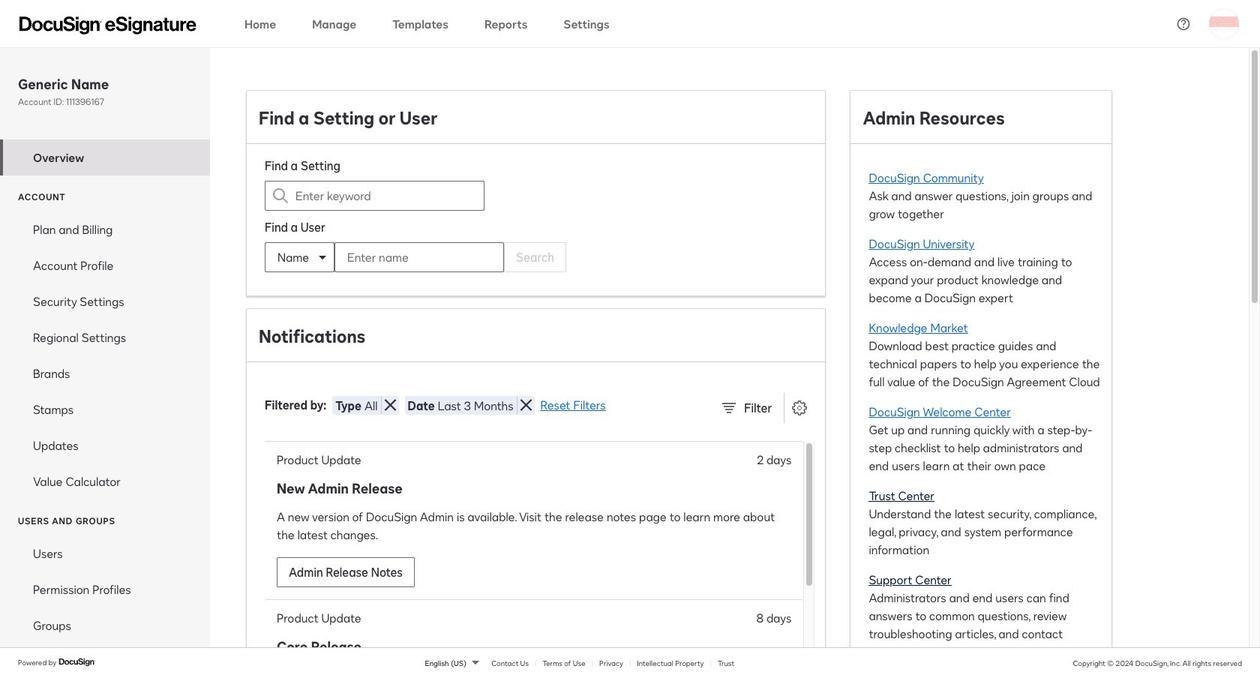 Task type: describe. For each thing, give the bounding box(es) containing it.
your uploaded profile image image
[[1210, 9, 1240, 39]]

docusign image
[[59, 657, 96, 669]]

account element
[[0, 212, 210, 500]]



Task type: locate. For each thing, give the bounding box(es) containing it.
Enter name text field
[[335, 243, 473, 272]]

docusign admin image
[[20, 16, 197, 34]]

Enter keyword text field
[[296, 182, 454, 210]]

users and groups element
[[0, 536, 210, 644]]



